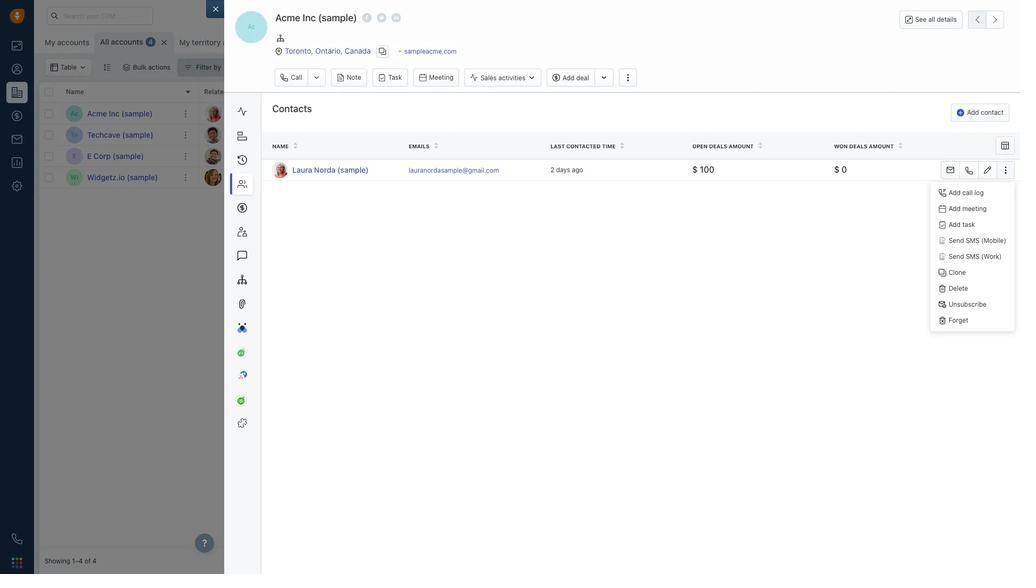 Task type: vqa. For each thing, say whether or not it's contained in the screenshot.
Id
no



Task type: describe. For each thing, give the bounding box(es) containing it.
click up laura
[[290, 152, 305, 160]]

phone image
[[12, 534, 22, 544]]

last contacted time
[[551, 143, 616, 149]]

bulk actions button
[[116, 58, 178, 77]]

l image
[[205, 105, 222, 122]]

container_wx8msf4aqz5i3rn1 image for $ 5,600
[[446, 174, 454, 181]]

see all details button
[[900, 11, 963, 29]]

$ for s image
[[364, 130, 369, 139]]

call button
[[275, 69, 308, 87]]

corp
[[94, 151, 111, 160]]

toronto, ontario, canada
[[285, 46, 371, 55]]

add call log
[[949, 189, 985, 197]]

press space to select this row. row containing sampleacme.com
[[199, 103, 838, 124]]

dialog containing acme inc (sample)
[[207, 0, 1021, 574]]

phone element
[[6, 528, 28, 550]]

won deals amount
[[835, 143, 894, 149]]

add deal
[[563, 74, 589, 82]]

sales owner
[[443, 88, 481, 96]]

ontario,
[[316, 46, 343, 55]]

add for add contact
[[968, 109, 980, 117]]

techcave (sample)
[[87, 130, 153, 139]]

task button
[[373, 69, 408, 87]]

my for my accounts
[[45, 38, 55, 47]]

call
[[963, 189, 973, 197]]

j image for $ 0
[[205, 148, 222, 165]]

2 days ago
[[551, 166, 584, 174]]

unsubscribe
[[949, 300, 987, 308]]

row group containing acme inc (sample)
[[39, 103, 199, 188]]

5036153947 link
[[683, 172, 721, 183]]

2 vertical spatial container_wx8msf4aqz5i3rn1 image
[[523, 174, 531, 181]]

linkedin circled image
[[392, 12, 401, 23]]

delete
[[949, 284, 969, 292]]

filters
[[891, 276, 913, 285]]

press space to select this row. row containing acme inc (sample)
[[39, 103, 199, 124]]

narrow
[[926, 276, 953, 285]]

techcave
[[87, 130, 120, 139]]

log
[[975, 189, 985, 197]]

contacts
[[230, 88, 257, 96]]

actions
[[148, 63, 171, 71]]

all accounts 4
[[100, 37, 153, 46]]

techcave (sample) link
[[87, 129, 153, 140]]

inc inside acme inc (sample) link
[[109, 109, 120, 118]]

all accounts link
[[100, 37, 143, 47]]

norda
[[314, 165, 336, 174]]

meeting
[[429, 74, 454, 82]]

add for add task
[[949, 221, 961, 229]]

meeting
[[963, 205, 987, 213]]

1 horizontal spatial deals
[[710, 143, 728, 149]]

in
[[584, 173, 590, 181]]

send email image
[[916, 11, 923, 20]]

(sample) inside techcave (sample) link
[[122, 130, 153, 139]]

sampletechcave.com link
[[284, 131, 347, 139]]

2 horizontal spatial deals
[[850, 143, 868, 149]]

contacted
[[567, 143, 601, 149]]

territory
[[192, 38, 221, 47]]

press space to select this row. row containing techcave (sample)
[[39, 124, 199, 146]]

add for add filters to narrow down the accounts you want to see.
[[873, 276, 889, 285]]

ago
[[572, 166, 584, 174]]

see all details
[[916, 15, 958, 23]]

meeting button
[[413, 69, 460, 87]]

click up $ 100
[[688, 151, 703, 159]]

$ 5,600
[[364, 172, 394, 182]]

deal
[[577, 74, 589, 82]]

peterson for 0
[[477, 152, 504, 160]]

1 vertical spatial open
[[693, 143, 708, 149]]

$ for j icon associated with $ 5,600
[[364, 172, 369, 182]]

2 horizontal spatial amount
[[870, 143, 894, 149]]

ac inside 'button'
[[248, 23, 256, 31]]

name row
[[39, 82, 199, 103]]

add for add call log
[[949, 189, 961, 197]]

(sample) inside 'laura norda (sample)' link
[[338, 165, 369, 174]]

james peterson for $ 0
[[456, 152, 504, 160]]

sms for (work)
[[967, 253, 980, 261]]

james peterson for $ 5,600
[[456, 173, 504, 181]]

related
[[204, 88, 228, 96]]

see
[[916, 15, 927, 23]]

contact
[[981, 109, 1004, 117]]

task for 3,200
[[543, 131, 555, 139]]

click for $ 0
[[609, 152, 624, 160]]

add meeting
[[949, 205, 987, 213]]

1 horizontal spatial sampleacme.com
[[404, 47, 457, 55]]

container_wx8msf4aqz5i3rn1 image for $ 3,200
[[446, 131, 454, 139]]

peterson for 5,600
[[477, 173, 504, 181]]

james for 0
[[456, 152, 476, 160]]

(mobile)
[[982, 237, 1007, 245]]

19266520001
[[683, 130, 724, 138]]

all
[[100, 37, 109, 46]]

100
[[700, 165, 715, 174]]

press space to select this row. row containing $ 0
[[199, 146, 838, 167]]

laura norda (sample) link
[[293, 165, 398, 175]]

accounts left 'all'
[[57, 38, 89, 47]]

1–4
[[72, 557, 83, 565]]

time
[[602, 143, 616, 149]]

+ click to add for $ 0
[[603, 152, 645, 160]]

1 vertical spatial ac
[[70, 109, 78, 117]]

19266520001 link
[[683, 129, 724, 140]]

facebook circled image
[[363, 12, 372, 23]]

add for $ 0
[[633, 152, 645, 160]]

0 horizontal spatial amount
[[401, 88, 424, 96]]

click for $ 5,600
[[609, 173, 624, 181]]

+ add task for $ 0
[[523, 152, 555, 160]]

james peterson for $ 3,200
[[456, 131, 504, 139]]

container_wx8msf4aqz5i3rn1 image inside bulk actions button
[[123, 64, 130, 71]]

press space to select this row. row containing $ 5,600
[[199, 167, 838, 188]]

ac button
[[235, 11, 268, 44]]

(sample) inside e corp (sample) link
[[113, 151, 144, 160]]

add for add meeting
[[949, 205, 961, 213]]

sales activities
[[481, 74, 526, 82]]

Search your CRM... text field
[[47, 7, 153, 25]]

by
[[214, 63, 221, 71]]

2 inside press space to select this row. row
[[591, 173, 595, 181]]

deals inside grid
[[382, 88, 399, 96]]

toronto,
[[285, 46, 313, 55]]

want
[[936, 285, 955, 295]]

1 vertical spatial sampleacme.com
[[284, 109, 336, 117]]

my accounts
[[45, 38, 89, 47]]

⌘ o
[[316, 39, 328, 46]]

activities
[[499, 74, 526, 82]]

4 inside all accounts 4
[[149, 38, 153, 46]]

clone
[[949, 269, 967, 276]]

see.
[[967, 285, 984, 295]]

5036153947
[[683, 172, 721, 180]]

peterson for 3,200
[[477, 131, 504, 139]]

1 horizontal spatial inc
[[303, 12, 316, 23]]

showing
[[45, 557, 70, 565]]

0 vertical spatial acme inc (sample)
[[276, 12, 357, 23]]

3 more... button
[[262, 35, 310, 50]]

$ 0 inside grid
[[364, 151, 377, 161]]

sampletechcave.com
[[284, 131, 347, 139]]

the
[[979, 276, 992, 285]]

widgetz.io (sample)
[[87, 173, 158, 182]]

last
[[551, 143, 565, 149]]

laura norda (sample)
[[293, 165, 369, 174]]

toronto, ontario, canada link
[[285, 46, 371, 55]]

add contact
[[968, 109, 1004, 117]]

j image for $ 5,600
[[205, 169, 222, 186]]

call link
[[275, 69, 308, 87]]



Task type: locate. For each thing, give the bounding box(es) containing it.
2 right in
[[591, 173, 595, 181]]

sms up send sms (work) at the top
[[967, 237, 980, 245]]

1 horizontal spatial sampleacme.com link
[[404, 47, 457, 55]]

3 peterson from the top
[[477, 173, 504, 181]]

0 inside dialog
[[842, 165, 848, 174]]

0 vertical spatial j image
[[205, 148, 222, 165]]

add inside button
[[968, 109, 980, 117]]

add task
[[949, 221, 976, 229]]

1 vertical spatial inc
[[109, 109, 120, 118]]

+ add task for $ 3,200
[[523, 131, 555, 139]]

click
[[609, 131, 624, 139], [688, 151, 703, 159], [290, 152, 305, 160], [609, 152, 624, 160], [609, 173, 624, 181]]

sampleacme.com link up meeting button at the top left of the page
[[404, 47, 457, 55]]

james for 3,200
[[456, 131, 476, 139]]

0 vertical spatial sales
[[481, 74, 497, 82]]

2 vertical spatial james peterson
[[456, 173, 504, 181]]

0 vertical spatial container_wx8msf4aqz5i3rn1 image
[[123, 64, 130, 71]]

(sample) down acme inc (sample) link
[[122, 130, 153, 139]]

+ add task down last
[[523, 152, 555, 160]]

3,200
[[371, 130, 394, 139]]

4
[[149, 38, 153, 46], [92, 557, 97, 565]]

1 vertical spatial sms
[[967, 253, 980, 261]]

accounts right territory
[[223, 38, 255, 47]]

1 vertical spatial 4
[[92, 557, 97, 565]]

laura
[[293, 165, 312, 174]]

(sample) up widgetz.io (sample)
[[113, 151, 144, 160]]

1 vertical spatial 0
[[842, 165, 848, 174]]

deals down 19266520001 link
[[710, 143, 728, 149]]

sms down 'send sms (mobile)'
[[967, 253, 980, 261]]

canada
[[345, 46, 371, 55]]

sales activities button
[[465, 69, 547, 87], [465, 69, 542, 87]]

0 down "$ 3,200"
[[371, 151, 377, 161]]

widgetz.io link
[[284, 173, 315, 181]]

open deals amount inside dialog
[[693, 143, 754, 149]]

related contacts
[[204, 88, 257, 96]]

j image
[[205, 148, 222, 165], [205, 169, 222, 186]]

send for send sms (work)
[[949, 253, 965, 261]]

2 my from the left
[[179, 38, 190, 47]]

sampleacme.com link inside press space to select this row. row
[[284, 109, 336, 117]]

task up last
[[543, 131, 555, 139]]

1 horizontal spatial open
[[693, 143, 708, 149]]

0 inside press space to select this row. row
[[371, 151, 377, 161]]

+ add task up last
[[523, 131, 555, 139]]

0 horizontal spatial sampleacme.com
[[284, 109, 336, 117]]

name inside row
[[66, 88, 84, 96]]

my territory accounts
[[179, 38, 255, 47]]

sampleacme.com up meeting button at the top left of the page
[[404, 47, 457, 55]]

s image
[[205, 126, 222, 143]]

0 vertical spatial $ 0
[[364, 151, 377, 161]]

+ click to add for $ 5,600
[[603, 173, 645, 181]]

2 vertical spatial container_wx8msf4aqz5i3rn1 image
[[446, 174, 454, 181]]

deals right "won"
[[850, 143, 868, 149]]

0 horizontal spatial acme
[[87, 109, 107, 118]]

next activity
[[523, 88, 563, 96]]

acme inside grid
[[87, 109, 107, 118]]

2 j image from the top
[[205, 169, 222, 186]]

due
[[571, 173, 582, 181]]

1 vertical spatial james peterson
[[456, 152, 504, 160]]

1 vertical spatial acme
[[87, 109, 107, 118]]

0 vertical spatial name
[[66, 88, 84, 96]]

2 horizontal spatial container_wx8msf4aqz5i3rn1 image
[[523, 174, 531, 181]]

container_wx8msf4aqz5i3rn1 image for james peterson
[[446, 152, 454, 160]]

(sample) right norda
[[338, 165, 369, 174]]

sampleacme.com link inside dialog
[[404, 47, 457, 55]]

(sample) up 'o'
[[318, 12, 357, 23]]

4 right of
[[92, 557, 97, 565]]

acme inc (sample) up ⌘
[[276, 12, 357, 23]]

inc up ⌘
[[303, 12, 316, 23]]

2 james peterson from the top
[[456, 152, 504, 160]]

click up the time
[[609, 131, 624, 139]]

2 vertical spatial james
[[456, 173, 476, 181]]

more...
[[283, 38, 304, 46]]

add inside button
[[563, 74, 575, 82]]

grid containing $ 3,200
[[39, 81, 838, 549]]

note
[[347, 74, 361, 82]]

add
[[563, 74, 575, 82], [968, 109, 980, 117], [529, 131, 541, 139], [529, 152, 541, 160], [949, 189, 961, 197], [949, 205, 961, 213], [949, 221, 961, 229], [873, 276, 889, 285]]

lauranordasample@gmail.com link
[[409, 165, 499, 176]]

task for 0
[[543, 152, 555, 160]]

acme inc (sample) down name row
[[87, 109, 153, 118]]

0 vertical spatial container_wx8msf4aqz5i3rn1 image
[[185, 64, 192, 71]]

task
[[543, 131, 555, 139], [543, 152, 555, 160], [963, 221, 976, 229]]

task down last
[[543, 152, 555, 160]]

click down the time
[[609, 152, 624, 160]]

e corp (sample) link
[[87, 151, 144, 161]]

0 horizontal spatial ac
[[70, 109, 78, 117]]

0 vertical spatial sms
[[967, 237, 980, 245]]

1 + add task from the top
[[523, 131, 555, 139]]

days right in
[[597, 173, 611, 181]]

3 james from the top
[[456, 173, 476, 181]]

add
[[633, 131, 645, 139], [713, 151, 724, 159], [314, 152, 326, 160], [633, 152, 645, 160], [633, 173, 645, 181]]

widgetz.io (sample) link
[[87, 172, 158, 183]]

down
[[955, 276, 977, 285]]

0 vertical spatial + add task
[[523, 131, 555, 139]]

0 vertical spatial inc
[[303, 12, 316, 23]]

add deal button
[[547, 69, 595, 87]]

1 send from the top
[[949, 237, 965, 245]]

container_wx8msf4aqz5i3rn1 image left filter
[[185, 64, 192, 71]]

james for 5,600
[[456, 173, 476, 181]]

add filters to narrow down the accounts you want to see.
[[873, 276, 992, 295]]

e
[[87, 151, 92, 160], [73, 152, 76, 160]]

note button
[[331, 69, 367, 87]]

1 vertical spatial sales
[[443, 88, 460, 96]]

of
[[85, 557, 91, 565]]

(sample) inside "widgetz.io (sample)" 'link'
[[127, 173, 158, 182]]

add contact button
[[952, 104, 1010, 122]]

5,600
[[371, 172, 394, 182]]

2 down last
[[551, 166, 555, 174]]

1 horizontal spatial name
[[272, 143, 289, 149]]

acme up techcave at the left top
[[87, 109, 107, 118]]

all
[[929, 15, 936, 23]]

1 my from the left
[[45, 38, 55, 47]]

0 horizontal spatial container_wx8msf4aqz5i3rn1 image
[[185, 64, 192, 71]]

0 horizontal spatial sales
[[443, 88, 460, 96]]

1 horizontal spatial 4
[[149, 38, 153, 46]]

1 vertical spatial + add task
[[523, 152, 555, 160]]

0 vertical spatial ac
[[248, 23, 256, 31]]

due in 2 days
[[571, 173, 611, 181]]

you
[[919, 285, 934, 295]]

1 vertical spatial container_wx8msf4aqz5i3rn1 image
[[446, 131, 454, 139]]

add for $ 3,200
[[633, 131, 645, 139]]

e for e corp (sample)
[[87, 151, 92, 160]]

1 horizontal spatial amount
[[729, 143, 754, 149]]

1 peterson from the top
[[477, 131, 504, 139]]

1 vertical spatial peterson
[[477, 152, 504, 160]]

filter by
[[196, 63, 221, 71]]

+ add task
[[523, 131, 555, 139], [523, 152, 555, 160]]

1 horizontal spatial sales
[[481, 74, 497, 82]]

acme inc (sample)
[[276, 12, 357, 23], [87, 109, 153, 118]]

sales for sales owner
[[443, 88, 460, 96]]

filter
[[196, 63, 212, 71]]

e for e
[[73, 152, 76, 160]]

0 vertical spatial open
[[364, 88, 380, 96]]

1 vertical spatial task
[[543, 152, 555, 160]]

open down task button at the top left
[[364, 88, 380, 96]]

$ for $ 0's j icon
[[364, 151, 369, 161]]

0 horizontal spatial 4
[[92, 557, 97, 565]]

2 vertical spatial peterson
[[477, 173, 504, 181]]

amount
[[401, 88, 424, 96], [729, 143, 754, 149], [870, 143, 894, 149]]

0 vertical spatial james
[[456, 131, 476, 139]]

0 horizontal spatial sampleacme.com link
[[284, 109, 336, 117]]

$ down "won"
[[835, 165, 840, 174]]

sales inside grid
[[443, 88, 460, 96]]

1 vertical spatial sampleacme.com link
[[284, 109, 336, 117]]

my for my territory accounts
[[179, 38, 190, 47]]

0 vertical spatial sampleacme.com link
[[404, 47, 457, 55]]

emails
[[409, 143, 430, 149]]

$ 0 down "won"
[[835, 165, 848, 174]]

grid
[[39, 81, 838, 549]]

my accounts button
[[39, 32, 95, 53], [45, 38, 89, 47]]

1 horizontal spatial 0
[[842, 165, 848, 174]]

sampleacme.com link up sampletechcave.com at the top left
[[284, 109, 336, 117]]

container_wx8msf4aqz5i3rn1 image
[[185, 64, 192, 71], [446, 152, 454, 160], [523, 174, 531, 181]]

contacts
[[272, 103, 312, 114]]

1 j image from the top
[[205, 148, 222, 165]]

press space to select this row. row containing widgetz.io (sample)
[[39, 167, 199, 188]]

1 vertical spatial acme inc (sample)
[[87, 109, 153, 118]]

(sample)
[[318, 12, 357, 23], [122, 109, 153, 118], [122, 130, 153, 139], [113, 151, 144, 160], [338, 165, 369, 174], [127, 173, 158, 182]]

click right in
[[609, 173, 624, 181]]

deals
[[382, 88, 399, 96], [710, 143, 728, 149], [850, 143, 868, 149]]

2 vertical spatial task
[[963, 221, 976, 229]]

$ left 5,600
[[364, 172, 369, 182]]

send down add task
[[949, 237, 965, 245]]

my territory accounts button
[[174, 32, 259, 53], [179, 38, 255, 47]]

ac up te
[[70, 109, 78, 117]]

container_wx8msf4aqz5i3rn1 image left the 2 days ago
[[523, 174, 531, 181]]

1 vertical spatial container_wx8msf4aqz5i3rn1 image
[[446, 152, 454, 160]]

0 horizontal spatial acme inc (sample)
[[87, 109, 153, 118]]

sales inside dialog
[[481, 74, 497, 82]]

1 row group from the left
[[39, 103, 199, 188]]

1 james from the top
[[456, 131, 476, 139]]

1 horizontal spatial $ 0
[[835, 165, 848, 174]]

2 james from the top
[[456, 152, 476, 160]]

1 vertical spatial j image
[[205, 169, 222, 186]]

open deals amount inside grid
[[364, 88, 424, 96]]

0 horizontal spatial e
[[73, 152, 76, 160]]

bulk
[[133, 63, 146, 71]]

+ click to add for $ 3,200
[[603, 131, 645, 139]]

send sms (work)
[[949, 253, 1002, 261]]

sales for sales activities
[[481, 74, 497, 82]]

sms for (mobile)
[[967, 237, 980, 245]]

activity
[[539, 88, 563, 96]]

$ 0
[[364, 151, 377, 161], [835, 165, 848, 174]]

send up the 'clone'
[[949, 253, 965, 261]]

task down 'add meeting'
[[963, 221, 976, 229]]

row group containing $ 3,200
[[199, 103, 838, 188]]

deals down task button at the top left
[[382, 88, 399, 96]]

+ click to add
[[603, 131, 645, 139], [683, 151, 724, 159], [284, 152, 326, 160], [603, 152, 645, 160], [603, 173, 645, 181]]

days
[[557, 166, 571, 174], [597, 173, 611, 181]]

container_wx8msf4aqz5i3rn1 image
[[123, 64, 130, 71], [446, 131, 454, 139], [446, 174, 454, 181]]

e down te
[[73, 152, 76, 160]]

sampleacme.com up sampletechcave.com at the top left
[[284, 109, 336, 117]]

ac up my territory accounts
[[248, 23, 256, 31]]

press space to select this row. row containing $ 3,200
[[199, 124, 838, 146]]

$ 0 down "$ 3,200"
[[364, 151, 377, 161]]

2 row group from the left
[[199, 103, 838, 188]]

1 vertical spatial send
[[949, 253, 965, 261]]

1 horizontal spatial acme
[[276, 12, 301, 23]]

lauranordasample@gmail.com
[[409, 166, 499, 174]]

twitter circled image
[[377, 12, 387, 23]]

1 horizontal spatial ac
[[248, 23, 256, 31]]

0 horizontal spatial my
[[45, 38, 55, 47]]

container_wx8msf4aqz5i3rn1 image up lauranordasample@gmail.com on the left top
[[446, 152, 454, 160]]

0 vertical spatial acme
[[276, 12, 301, 23]]

1 vertical spatial open deals amount
[[693, 143, 754, 149]]

0 horizontal spatial name
[[66, 88, 84, 96]]

add for $ 5,600
[[633, 173, 645, 181]]

(sample) down e corp (sample) link
[[127, 173, 158, 182]]

2 inside dialog
[[551, 166, 555, 174]]

(sample) up techcave (sample)
[[122, 109, 153, 118]]

phone
[[683, 88, 702, 96]]

0 vertical spatial 0
[[371, 151, 377, 161]]

0 horizontal spatial 2
[[551, 166, 555, 174]]

$
[[364, 130, 369, 139], [364, 151, 369, 161], [693, 165, 698, 174], [835, 165, 840, 174], [364, 172, 369, 182]]

row group
[[39, 103, 199, 188], [199, 103, 838, 188]]

0 horizontal spatial open deals amount
[[364, 88, 424, 96]]

open deals amount
[[364, 88, 424, 96], [693, 143, 754, 149]]

1 vertical spatial james
[[456, 152, 476, 160]]

accounts inside add filters to narrow down the accounts you want to see.
[[881, 285, 917, 295]]

won
[[835, 143, 848, 149]]

acme up 3 more...
[[276, 12, 301, 23]]

1 horizontal spatial container_wx8msf4aqz5i3rn1 image
[[446, 152, 454, 160]]

sales up owner
[[481, 74, 497, 82]]

o
[[323, 39, 328, 46]]

send for send sms (mobile)
[[949, 237, 965, 245]]

0 vertical spatial sampleacme.com
[[404, 47, 457, 55]]

1 horizontal spatial my
[[179, 38, 190, 47]]

freshworks switcher image
[[12, 558, 22, 568]]

2 sms from the top
[[967, 253, 980, 261]]

sales down the meeting
[[443, 88, 460, 96]]

0 horizontal spatial $ 0
[[364, 151, 377, 161]]

accounts right 'all'
[[111, 37, 143, 46]]

task
[[389, 74, 402, 82]]

0 horizontal spatial deals
[[382, 88, 399, 96]]

0 horizontal spatial days
[[557, 166, 571, 174]]

1 horizontal spatial days
[[597, 173, 611, 181]]

$ 3,200
[[364, 130, 394, 139]]

acme inc (sample) link
[[87, 108, 153, 119]]

0 vertical spatial open deals amount
[[364, 88, 424, 96]]

(sample) inside acme inc (sample) link
[[122, 109, 153, 118]]

1 horizontal spatial e
[[87, 151, 92, 160]]

open deals amount down 19266520001 link
[[693, 143, 754, 149]]

container_wx8msf4aqz5i3rn1 image inside filter by button
[[185, 64, 192, 71]]

press space to select this row. row
[[39, 103, 199, 124], [199, 103, 838, 124], [39, 124, 199, 146], [199, 124, 838, 146], [39, 146, 199, 167], [199, 146, 838, 167], [39, 167, 199, 188], [199, 167, 838, 188]]

days left ago
[[557, 166, 571, 174]]

click for $ 3,200
[[609, 131, 624, 139]]

0 horizontal spatial inc
[[109, 109, 120, 118]]

0 vertical spatial task
[[543, 131, 555, 139]]

0 horizontal spatial 0
[[371, 151, 377, 161]]

2 send from the top
[[949, 253, 965, 261]]

add inside add filters to narrow down the accounts you want to see.
[[873, 276, 889, 285]]

name up te
[[66, 88, 84, 96]]

$ down "$ 3,200"
[[364, 151, 369, 161]]

te
[[71, 131, 78, 139]]

accounts left you
[[881, 285, 917, 295]]

open down 19266520001 link
[[693, 143, 708, 149]]

showing 1–4 of 4
[[45, 557, 97, 565]]

add for add deal
[[563, 74, 575, 82]]

1 vertical spatial name
[[272, 143, 289, 149]]

open deals amount down task
[[364, 88, 424, 96]]

0 down "won"
[[842, 165, 848, 174]]

0 vertical spatial peterson
[[477, 131, 504, 139]]

1 vertical spatial $ 0
[[835, 165, 848, 174]]

0 vertical spatial james peterson
[[456, 131, 504, 139]]

3 james peterson from the top
[[456, 173, 504, 181]]

press space to select this row. row containing e corp (sample)
[[39, 146, 199, 167]]

name up widgetz.io
[[272, 143, 289, 149]]

e left corp
[[87, 151, 92, 160]]

call
[[291, 74, 302, 82]]

0 vertical spatial 4
[[149, 38, 153, 46]]

container_wx8msf4aqz5i3rn1 image for filter by
[[185, 64, 192, 71]]

cell
[[358, 103, 438, 124], [438, 103, 518, 124], [518, 103, 598, 124], [598, 103, 677, 124], [677, 103, 757, 124], [757, 103, 838, 124], [757, 124, 838, 145], [757, 146, 838, 166], [757, 167, 838, 188]]

widgetz.io
[[284, 173, 315, 181]]

2 peterson from the top
[[477, 152, 504, 160]]

1 james peterson from the top
[[456, 131, 504, 139]]

inc down name row
[[109, 109, 120, 118]]

0 vertical spatial send
[[949, 237, 965, 245]]

sampleacme.com
[[404, 47, 457, 55], [284, 109, 336, 117]]

e corp (sample)
[[87, 151, 144, 160]]

my
[[45, 38, 55, 47], [179, 38, 190, 47]]

dialog
[[207, 0, 1021, 574]]

1 horizontal spatial 2
[[591, 173, 595, 181]]

1 horizontal spatial open deals amount
[[693, 143, 754, 149]]

2 + add task from the top
[[523, 152, 555, 160]]

0 horizontal spatial open
[[364, 88, 380, 96]]

1 horizontal spatial acme inc (sample)
[[276, 12, 357, 23]]

4 up bulk actions
[[149, 38, 153, 46]]

3 more...
[[277, 38, 304, 46]]

$ left 100
[[693, 165, 698, 174]]

1 sms from the top
[[967, 237, 980, 245]]

widgetz.io
[[87, 173, 125, 182]]

(work)
[[982, 253, 1002, 261]]

tags
[[603, 88, 618, 96]]

$ left 3,200
[[364, 130, 369, 139]]

send
[[949, 237, 965, 245], [949, 253, 965, 261]]



